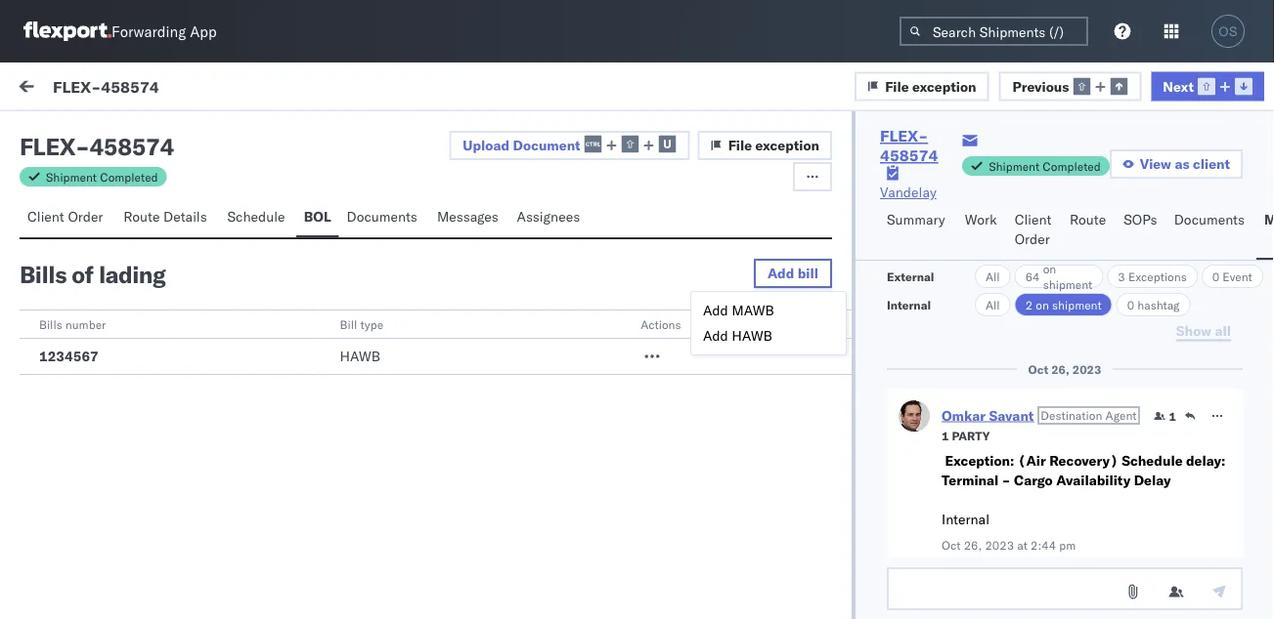 Task type: vqa. For each thing, say whether or not it's contained in the screenshot.
Bills number
yes



Task type: locate. For each thing, give the bounding box(es) containing it.
exception up category on the right
[[755, 137, 819, 154]]

0 vertical spatial 0
[[1212, 269, 1220, 284]]

bills of lading
[[20, 260, 166, 289]]

client up flex- 2271801
[[1015, 211, 1052, 228]]

s
[[72, 213, 78, 225]]

terminal
[[942, 472, 999, 489]]

delay:
[[1186, 453, 1226, 470]]

2 resize handle column header from the left
[[683, 163, 707, 620]]

at
[[1017, 538, 1028, 553]]

shipment completed down flex - 458574
[[46, 170, 158, 184]]

external down my work
[[31, 124, 83, 141]]

pm
[[563, 236, 584, 253], [563, 354, 584, 372]]

1 vertical spatial on
[[1036, 298, 1049, 312]]

documents button right bol in the left top of the page
[[339, 199, 429, 238]]

1 horizontal spatial schedule
[[1122, 453, 1183, 470]]

2 all button from the top
[[975, 293, 1011, 317]]

hawb up unloading
[[340, 348, 380, 365]]

2 horizontal spatial 1
[[1169, 409, 1176, 424]]

flex- 458574
[[880, 126, 938, 165], [993, 354, 1085, 372], [993, 482, 1085, 499], [993, 599, 1085, 616]]

0 horizontal spatial order
[[68, 208, 103, 225]]

1 horizontal spatial route
[[1070, 211, 1106, 228]]

add right actions
[[703, 328, 728, 345]]

-
[[75, 132, 89, 161], [715, 236, 724, 253], [715, 354, 724, 372], [1002, 472, 1011, 489]]

we
[[59, 353, 78, 370]]

applied
[[385, 80, 431, 97]]

0 horizontal spatial internal
[[131, 124, 179, 141]]

26,
[[463, 236, 484, 253], [463, 354, 484, 372], [1051, 362, 1070, 377], [964, 538, 982, 553]]

1 left the party
[[942, 429, 949, 443]]

client order button up of
[[20, 199, 116, 238]]

on for 2
[[1036, 298, 1049, 312]]

(0) for message (0)
[[295, 80, 320, 97]]

0
[[1212, 269, 1220, 284], [1127, 298, 1134, 312]]

completed down flex - 458574
[[100, 170, 158, 184]]

cargo
[[1014, 472, 1053, 489]]

1 2023, from the top
[[488, 236, 526, 253]]

hawb inside add mawb add hawb
[[732, 328, 772, 345]]

0 vertical spatial work
[[56, 75, 106, 102]]

file up flex- 458574 link
[[885, 77, 909, 95]]

- inside exception: (air recovery) schedule delay: terminal - cargo availability delay
[[1002, 472, 1011, 489]]

flex-
[[53, 77, 101, 96], [880, 126, 928, 146], [993, 236, 1034, 253], [993, 354, 1034, 372], [993, 482, 1034, 499], [993, 599, 1034, 616]]

2 pm from the top
[[563, 354, 584, 372]]

1 horizontal spatial external
[[887, 269, 934, 284]]

omkar up 1 party "button"
[[942, 407, 986, 424]]

documents button up 0 event
[[1166, 202, 1257, 260]]

- left the cargo
[[1002, 472, 1011, 489]]

1 vertical spatial work
[[1038, 170, 1064, 184]]

2:44
[[1031, 538, 1056, 553]]

shipment up work button
[[989, 159, 1040, 174]]

exception up flex- 458574 link
[[912, 77, 976, 95]]

assignees
[[517, 208, 580, 225]]

(0) down flex-458574
[[86, 124, 112, 141]]

0 vertical spatial all button
[[975, 265, 1011, 288]]

1 vertical spatial schedule
[[1122, 453, 1183, 470]]

route up 2271801
[[1070, 211, 1106, 228]]

exception: inside exception: (air recovery) schedule delay: terminal - cargo availability delay
[[945, 453, 1014, 470]]

0 vertical spatial pm
[[563, 236, 584, 253]]

omkar savant up exception: unknown customs
[[95, 211, 182, 228]]

add for add bill
[[768, 265, 794, 282]]

1 right agent
[[1169, 409, 1176, 424]]

2:45
[[530, 354, 560, 372]]

all button for 2
[[975, 293, 1011, 317]]

flex- inside flex- 458574 link
[[880, 126, 928, 146]]

exception: for exception: (air recovery) schedule delay: terminal - cargo availability delay
[[945, 453, 1014, 470]]

completed
[[1043, 159, 1101, 174], [100, 170, 158, 184]]

0 horizontal spatial 0
[[1127, 298, 1134, 312]]

None text field
[[887, 568, 1243, 611]]

1 vertical spatial pm
[[563, 354, 584, 372]]

1 vertical spatial all
[[986, 298, 1000, 312]]

resize handle column header for message
[[405, 163, 429, 620]]

exception: up "terminal"
[[945, 453, 1014, 470]]

bill
[[798, 265, 818, 282]]

0 vertical spatial order
[[68, 208, 103, 225]]

1 all from the top
[[986, 269, 1000, 284]]

0 horizontal spatial route
[[123, 208, 160, 225]]

file up category on the right
[[728, 137, 752, 154]]

1 horizontal spatial shipment
[[989, 159, 1040, 174]]

oct 26, 2023
[[1028, 362, 1102, 377]]

0 vertical spatial hawb
[[732, 328, 772, 345]]

0 left event
[[1212, 269, 1220, 284]]

route up exception: unknown customs
[[123, 208, 160, 225]]

shipment for 2 on shipment
[[1052, 298, 1102, 312]]

1 vertical spatial omkar savant
[[95, 319, 182, 336]]

1 vertical spatial exception
[[755, 137, 819, 154]]

0 vertical spatial file
[[885, 77, 909, 95]]

2023 left at
[[985, 538, 1014, 553]]

0 horizontal spatial work
[[56, 75, 106, 102]]

exception: (air recovery) schedule delay: terminal - cargo availability delay
[[942, 453, 1226, 489]]

0 vertical spatial 2023
[[1072, 362, 1102, 377]]

oct right devan
[[437, 354, 460, 372]]

completed right related
[[1043, 159, 1101, 174]]

k,
[[338, 353, 352, 370]]

(0) down import work "button"
[[183, 124, 208, 141]]

client order up of
[[27, 208, 103, 225]]

savant up the party
[[989, 407, 1034, 424]]

all left 64
[[986, 269, 1000, 284]]

2 vertical spatial internal
[[942, 511, 990, 529]]

actions
[[641, 317, 681, 332]]

order up 64
[[1015, 231, 1050, 248]]

0 horizontal spatial schedule
[[227, 208, 285, 225]]

all button for 64
[[975, 265, 1011, 288]]

2 2023, from the top
[[488, 354, 526, 372]]

bills number
[[39, 317, 106, 332]]

internal down "terminal"
[[942, 511, 990, 529]]

on inside 64 on shipment
[[1043, 262, 1056, 276]]

0 horizontal spatial external
[[31, 124, 83, 141]]

internal inside button
[[131, 124, 179, 141]]

0 vertical spatial external
[[31, 124, 83, 141]]

(air
[[1018, 453, 1046, 470]]

1 for 1 party
[[942, 429, 949, 443]]

1 vertical spatial 2023,
[[488, 354, 526, 372]]

pdt
[[587, 236, 612, 253], [587, 354, 612, 372]]

order
[[68, 208, 103, 225], [1015, 231, 1050, 248]]

2 horizontal spatial internal
[[942, 511, 990, 529]]

resize handle column header
[[405, 163, 429, 620], [683, 163, 707, 620], [961, 163, 984, 620], [1239, 163, 1262, 620]]

summary
[[887, 211, 945, 228]]

0 vertical spatial 2023,
[[488, 236, 526, 253]]

import work
[[145, 80, 222, 97]]

1 horizontal spatial documents button
[[1166, 202, 1257, 260]]

0 left hashtag
[[1127, 298, 1134, 312]]

0 vertical spatial omkar savant
[[95, 211, 182, 228]]

summary button
[[879, 202, 957, 260]]

0 vertical spatial work
[[190, 80, 222, 97]]

file exception up flex- 458574 link
[[885, 77, 976, 95]]

external down the summary button
[[887, 269, 934, 284]]

pdt right 2:46
[[587, 236, 612, 253]]

message down flex - 458574
[[61, 170, 108, 184]]

2 on shipment
[[1025, 298, 1102, 312]]

1 vertical spatial 0
[[1127, 298, 1134, 312]]

shipment inside 64 on shipment
[[1043, 277, 1093, 292]]

1 horizontal spatial shipment completed
[[989, 159, 1101, 174]]

0 vertical spatial internal
[[131, 124, 179, 141]]

flex- up vandelay
[[880, 126, 928, 146]]

omkar right s
[[95, 211, 136, 228]]

hawb down mawb
[[732, 328, 772, 345]]

lading
[[99, 260, 166, 289]]

1 horizontal spatial work
[[1038, 170, 1064, 184]]

1 horizontal spatial work
[[965, 211, 997, 228]]

2023,
[[488, 236, 526, 253], [488, 354, 526, 372]]

0 vertical spatial savant
[[140, 211, 182, 228]]

oct down "terminal"
[[942, 538, 961, 553]]

internal down import at left
[[131, 124, 179, 141]]

0 vertical spatial all
[[986, 269, 1000, 284]]

0 vertical spatial shipment
[[1043, 277, 1093, 292]]

client left o
[[27, 208, 64, 225]]

client order button
[[20, 199, 116, 238], [1007, 202, 1062, 260]]

route inside button
[[1070, 211, 1106, 228]]

0 vertical spatial exception:
[[62, 244, 131, 262]]

shipment up 2 on shipment
[[1043, 277, 1093, 292]]

add left mawb
[[703, 302, 728, 319]]

1 vertical spatial all button
[[975, 293, 1011, 317]]

omkar for oct 26, 2023, 2:45 pm pdt
[[95, 319, 136, 336]]

add left bill
[[768, 265, 794, 282]]

1234567
[[39, 348, 99, 365]]

omkar up notifying
[[95, 319, 136, 336]]

0 vertical spatial pdt
[[587, 236, 612, 253]]

flex- 2271801
[[993, 236, 1094, 253]]

2 vertical spatial savant
[[989, 407, 1034, 424]]

0 vertical spatial schedule
[[227, 208, 285, 225]]

omkar savant up notifying
[[95, 319, 182, 336]]

pdt for oct 26, 2023, 2:46 pm pdt
[[587, 236, 612, 253]]

oct for oct 26, 2023, 2:46 pm pdt
[[437, 236, 460, 253]]

work right import at left
[[190, 80, 222, 97]]

26, for oct 26, 2023, 2:45 pm pdt
[[463, 354, 484, 372]]

all button left 2
[[975, 293, 1011, 317]]

client
[[1193, 155, 1230, 173]]

4 resize handle column header from the left
[[1239, 163, 1262, 620]]

1 horizontal spatial (0)
[[183, 124, 208, 141]]

(0) left |
[[295, 80, 320, 97]]

1 horizontal spatial client order
[[1015, 211, 1052, 248]]

messages
[[437, 208, 499, 225]]

2 omkar savant from the top
[[95, 319, 182, 336]]

oct down messages
[[437, 236, 460, 253]]

0 horizontal spatial (0)
[[86, 124, 112, 141]]

external inside button
[[31, 124, 83, 141]]

work inside "button"
[[190, 80, 222, 97]]

work inside button
[[965, 211, 997, 228]]

1 vertical spatial add
[[703, 302, 728, 319]]

1 pm from the top
[[563, 236, 584, 253]]

&
[[326, 353, 335, 370]]

1 vertical spatial omkar
[[95, 319, 136, 336]]

0 vertical spatial exception
[[912, 77, 976, 95]]

omkar savant button
[[942, 407, 1034, 424]]

file exception up category on the right
[[728, 137, 819, 154]]

on right 2
[[1036, 298, 1049, 312]]

unloading
[[323, 373, 384, 390]]

all left 2
[[986, 298, 1000, 312]]

documents right bol in the left top of the page
[[347, 208, 417, 225]]

0 horizontal spatial file exception
[[728, 137, 819, 154]]

2 pdt from the top
[[587, 354, 612, 372]]

next button
[[1151, 72, 1264, 101]]

occurs
[[241, 373, 282, 390]]

client
[[27, 208, 64, 225], [1015, 211, 1052, 228]]

0 horizontal spatial message
[[61, 170, 108, 184]]

1 vertical spatial exception:
[[945, 453, 1014, 470]]

0 horizontal spatial exception:
[[62, 244, 131, 262]]

pm right 2:45
[[563, 354, 584, 372]]

pm
[[1059, 538, 1076, 553]]

related work item/shipment
[[994, 170, 1147, 184]]

bills left of
[[20, 260, 66, 289]]

1 horizontal spatial client
[[1015, 211, 1052, 228]]

item/shipment
[[1067, 170, 1147, 184]]

exception: down s
[[62, 244, 131, 262]]

you
[[163, 353, 185, 370]]

savant up exception: unknown customs
[[140, 211, 182, 228]]

1 horizontal spatial exception:
[[945, 453, 1014, 470]]

1 vertical spatial 2023
[[985, 538, 1014, 553]]

1 horizontal spatial 1
[[942, 429, 949, 443]]

26, up destination
[[1051, 362, 1070, 377]]

1 horizontal spatial completed
[[1043, 159, 1101, 174]]

client order
[[27, 208, 103, 225], [1015, 211, 1052, 248]]

1 vertical spatial file exception
[[728, 137, 819, 154]]

0 vertical spatial add
[[768, 265, 794, 282]]

0 vertical spatial omkar
[[95, 211, 136, 228]]

shipment completed up flex- 2271801
[[989, 159, 1101, 174]]

on right 64
[[1043, 262, 1056, 276]]

oct
[[437, 236, 460, 253], [437, 354, 460, 372], [1028, 362, 1048, 377], [942, 538, 961, 553]]

2023 up destination
[[1072, 362, 1102, 377]]

0 horizontal spatial client
[[27, 208, 64, 225]]

1 horizontal spatial hawb
[[732, 328, 772, 345]]

all button left 64
[[975, 265, 1011, 288]]

1 omkar savant from the top
[[95, 211, 182, 228]]

1 vertical spatial hawb
[[340, 348, 380, 365]]

1 resize handle column header from the left
[[405, 163, 429, 620]]

1 vertical spatial bills
[[39, 317, 62, 332]]

view as client
[[1140, 155, 1230, 173]]

2023, for 2:46
[[488, 236, 526, 253]]

1 vertical spatial 1
[[1169, 409, 1176, 424]]

work for my
[[56, 75, 106, 102]]

0 vertical spatial on
[[1043, 262, 1056, 276]]

schedule
[[227, 208, 285, 225], [1122, 453, 1183, 470]]

shipment down 64 on shipment at the top right of page
[[1052, 298, 1102, 312]]

2 all from the top
[[986, 298, 1000, 312]]

order up of
[[68, 208, 103, 225]]

0 vertical spatial 1
[[341, 80, 349, 97]]

1 horizontal spatial order
[[1015, 231, 1050, 248]]

3 resize handle column header from the left
[[961, 163, 984, 620]]

1 inside "button"
[[942, 429, 949, 443]]

of
[[72, 260, 93, 289]]

internal down the summary button
[[887, 298, 931, 312]]

pm right 2:46
[[563, 236, 584, 253]]

1 party button
[[942, 427, 990, 444]]

2023, left 2:45
[[488, 354, 526, 372]]

26, left 2:45
[[463, 354, 484, 372]]

2023, left 2:46
[[488, 236, 526, 253]]

0 horizontal spatial client order button
[[20, 199, 116, 238]]

0 vertical spatial bills
[[20, 260, 66, 289]]

type
[[360, 317, 383, 332]]

1 pdt from the top
[[587, 236, 612, 253]]

add inside button
[[768, 265, 794, 282]]

oct up omkar savant destination agent
[[1028, 362, 1048, 377]]

message left |
[[237, 80, 295, 97]]

2 horizontal spatial (0)
[[295, 80, 320, 97]]

work
[[56, 75, 106, 102], [1038, 170, 1064, 184]]

external for external
[[887, 269, 934, 284]]

savant up 'you'
[[140, 319, 182, 336]]

2 vertical spatial 1
[[942, 429, 949, 443]]

schedule button
[[219, 199, 296, 238]]

(0)
[[295, 80, 320, 97], [86, 124, 112, 141], [183, 124, 208, 141]]

route inside "button"
[[123, 208, 160, 225]]

1 inside button
[[1169, 409, 1176, 424]]

bills left the number
[[39, 317, 62, 332]]

work up external (0)
[[56, 75, 106, 102]]

client order button up 64
[[1007, 202, 1062, 260]]

0 horizontal spatial shipment
[[46, 170, 97, 184]]

1 right |
[[341, 80, 349, 97]]

1 all button from the top
[[975, 265, 1011, 288]]

0 horizontal spatial documents button
[[339, 199, 429, 238]]

1 horizontal spatial file
[[885, 77, 909, 95]]

26, down messages
[[463, 236, 484, 253]]

flex- 458574 link
[[880, 126, 962, 165]]

0 horizontal spatial 2023
[[985, 538, 1014, 553]]

previous
[[1013, 77, 1069, 95]]

savant for oct 26, 2023, 2:46 pm pdt
[[140, 211, 182, 228]]

external
[[31, 124, 83, 141], [887, 269, 934, 284]]

flex- 458574 up omkar savant destination agent
[[993, 354, 1085, 372]]

26, left at
[[964, 538, 982, 553]]

1 vertical spatial shipment
[[1052, 298, 1102, 312]]

shipment down flex
[[46, 170, 97, 184]]

documents down client
[[1174, 211, 1245, 228]]

schedule up customs
[[227, 208, 285, 225]]

work right related
[[1038, 170, 1064, 184]]

client order up 64
[[1015, 211, 1052, 248]]

category
[[716, 170, 764, 184]]

1 vertical spatial pdt
[[587, 354, 612, 372]]

flex- down oct 26, 2023 at 2:44 pm
[[993, 599, 1034, 616]]

we are notifying you that your shipment, k & k, devan has been delayed. this often occurs when unloading
[[59, 353, 392, 390]]

1 vertical spatial work
[[965, 211, 997, 228]]

flex-458574
[[53, 77, 159, 96]]

documents button
[[339, 199, 429, 238], [1166, 202, 1257, 260]]

resize handle column header for related work item/shipment
[[1239, 163, 1262, 620]]

1 vertical spatial internal
[[887, 298, 931, 312]]

work down related
[[965, 211, 997, 228]]

app
[[190, 22, 217, 41]]

0 vertical spatial message
[[237, 80, 295, 97]]

2023 for oct 26, 2023
[[1072, 362, 1102, 377]]

1
[[341, 80, 349, 97], [1169, 409, 1176, 424], [942, 429, 949, 443]]

1 vertical spatial savant
[[140, 319, 182, 336]]

1 horizontal spatial 0
[[1212, 269, 1220, 284]]

vandelay link
[[880, 183, 937, 202]]



Task type: describe. For each thing, give the bounding box(es) containing it.
my
[[20, 75, 51, 102]]

0 horizontal spatial completed
[[100, 170, 158, 184]]

omkar for oct 26, 2023, 2:46 pm pdt
[[95, 211, 136, 228]]

exception: for exception: unknown customs
[[62, 244, 131, 262]]

26, for oct 26, 2023, 2:46 pm pdt
[[463, 236, 484, 253]]

pdt for oct 26, 2023, 2:45 pm pdt
[[587, 354, 612, 372]]

number
[[65, 317, 106, 332]]

recovery)
[[1049, 453, 1118, 470]]

2 vertical spatial add
[[703, 328, 728, 345]]

26, for oct 26, 2023
[[1051, 362, 1070, 377]]

are
[[82, 353, 101, 370]]

bills for bills number
[[39, 317, 62, 332]]

all for 2
[[986, 298, 1000, 312]]

vandelay
[[880, 184, 937, 201]]

on for 64
[[1043, 262, 1056, 276]]

1 vertical spatial file
[[728, 137, 752, 154]]

this
[[175, 373, 201, 390]]

add for add mawb add hawb
[[703, 302, 728, 319]]

26, for oct 26, 2023 at 2:44 pm
[[964, 538, 982, 553]]

1 party
[[942, 429, 990, 443]]

1 horizontal spatial client order button
[[1007, 202, 1062, 260]]

2023, for 2:45
[[488, 354, 526, 372]]

your
[[217, 353, 244, 370]]

mawb
[[732, 302, 774, 319]]

omkar savant for oct 26, 2023, 2:45 pm pdt
[[95, 319, 182, 336]]

resize handle column header for category
[[961, 163, 984, 620]]

as
[[1175, 155, 1190, 173]]

flex - 458574
[[20, 132, 174, 161]]

pm for 2:46
[[563, 236, 584, 253]]

omkar savant for oct 26, 2023, 2:46 pm pdt
[[95, 211, 182, 228]]

delayed.
[[119, 373, 171, 390]]

when
[[286, 373, 319, 390]]

1 horizontal spatial documents
[[1174, 211, 1245, 228]]

k
[[313, 353, 322, 370]]

o s
[[65, 213, 78, 225]]

oct for oct 26, 2023 at 2:44 pm
[[942, 538, 961, 553]]

0 event
[[1212, 269, 1252, 284]]

0 horizontal spatial documents
[[347, 208, 417, 225]]

(0) for internal (0)
[[183, 124, 208, 141]]

0 for 0 hashtag
[[1127, 298, 1134, 312]]

details
[[163, 208, 207, 225]]

message for message
[[61, 170, 108, 184]]

previous button
[[999, 72, 1141, 101]]

|
[[333, 80, 337, 97]]

flex- down "(air"
[[993, 482, 1034, 499]]

route details button
[[116, 199, 219, 238]]

0 hashtag
[[1127, 298, 1180, 312]]

- down category on the right
[[715, 236, 724, 253]]

bill type
[[340, 317, 383, 332]]

destination
[[1041, 408, 1102, 423]]

add bill button
[[754, 259, 832, 288]]

work for related
[[1038, 170, 1064, 184]]

schedule inside exception: (air recovery) schedule delay: terminal - cargo availability delay
[[1122, 453, 1183, 470]]

route for route details
[[123, 208, 160, 225]]

o
[[65, 213, 72, 225]]

0 for 0 event
[[1212, 269, 1220, 284]]

forwarding
[[111, 22, 186, 41]]

flex- 458574 down "(air"
[[993, 482, 1085, 499]]

oct for oct 26, 2023
[[1028, 362, 1048, 377]]

savant for oct 26, 2023, 2:45 pm pdt
[[140, 319, 182, 336]]

schedule inside "button"
[[227, 208, 285, 225]]

0 horizontal spatial exception
[[755, 137, 819, 154]]

upload
[[463, 137, 510, 154]]

bol button
[[296, 199, 339, 238]]

bills for bills of lading
[[20, 260, 66, 289]]

0 horizontal spatial client order
[[27, 208, 103, 225]]

2 vertical spatial omkar
[[942, 407, 986, 424]]

- down my work
[[75, 132, 89, 161]]

(0) for external (0)
[[86, 124, 112, 141]]

delay
[[1134, 472, 1171, 489]]

view as client button
[[1110, 150, 1243, 179]]

1 horizontal spatial exception
[[912, 77, 976, 95]]

os
[[1219, 24, 1238, 39]]

forwarding app link
[[23, 22, 217, 41]]

message for message (0)
[[237, 80, 295, 97]]

route for route
[[1070, 211, 1106, 228]]

flex
[[20, 132, 75, 161]]

shipment for 64 on shipment
[[1043, 277, 1093, 292]]

0 horizontal spatial hawb
[[340, 348, 380, 365]]

all for 64
[[986, 269, 1000, 284]]

external for external (0)
[[31, 124, 83, 141]]

unknown
[[135, 244, 196, 262]]

Search Shipments (/) text field
[[900, 17, 1088, 46]]

2
[[1025, 298, 1033, 312]]

0 horizontal spatial 1
[[341, 80, 349, 97]]

external (0) button
[[23, 115, 123, 154]]

exceptions
[[1128, 269, 1187, 284]]

0 horizontal spatial shipment completed
[[46, 170, 158, 184]]

type
[[295, 244, 326, 262]]

devan
[[355, 353, 392, 370]]

oct for oct 26, 2023, 2:45 pm pdt
[[437, 354, 460, 372]]

route button
[[1062, 202, 1116, 260]]

external (0)
[[31, 124, 112, 141]]

flexport. image
[[23, 22, 111, 41]]

assignees button
[[509, 199, 591, 238]]

customs
[[200, 244, 257, 262]]

shipment,
[[248, 353, 310, 370]]

internal (0)
[[131, 124, 208, 141]]

1 button
[[1154, 409, 1176, 424]]

route details
[[123, 208, 207, 225]]

hashtag
[[1137, 298, 1180, 312]]

document
[[513, 137, 580, 154]]

64 on shipment
[[1025, 262, 1093, 292]]

message (0)
[[237, 80, 320, 97]]

import work button
[[137, 63, 230, 115]]

1 for 1
[[1169, 409, 1176, 424]]

event
[[1223, 269, 1252, 284]]

bol
[[304, 208, 331, 225]]

bill
[[340, 317, 357, 332]]

notifying
[[105, 353, 159, 370]]

flex- up 64
[[993, 236, 1034, 253]]

3 exceptions
[[1118, 269, 1187, 284]]

flex- right my
[[53, 77, 101, 96]]

next
[[1163, 77, 1194, 95]]

related
[[994, 170, 1035, 184]]

flex- up omkar savant destination agent
[[993, 354, 1034, 372]]

upload document button
[[449, 131, 690, 160]]

often
[[205, 373, 237, 390]]

pm for 2:45
[[563, 354, 584, 372]]

2:46
[[530, 236, 560, 253]]

flex- 458574 down 2:44 in the bottom of the page
[[993, 599, 1085, 616]]

- down add mawb add hawb
[[715, 354, 724, 372]]

sops
[[1124, 211, 1157, 228]]

0 vertical spatial file exception
[[885, 77, 976, 95]]

omkar savant destination agent
[[942, 407, 1137, 424]]

flex- 458574 up vandelay
[[880, 126, 938, 165]]

3
[[1118, 269, 1125, 284]]

work button
[[957, 202, 1007, 260]]

1 vertical spatial order
[[1015, 231, 1050, 248]]

add bill
[[768, 265, 818, 282]]

oct 26, 2023, 2:45 pm pdt
[[437, 354, 612, 372]]

agent
[[1105, 408, 1137, 423]]

os button
[[1206, 9, 1251, 54]]

2023 for oct 26, 2023 at 2:44 pm
[[985, 538, 1014, 553]]

party
[[952, 429, 990, 443]]



